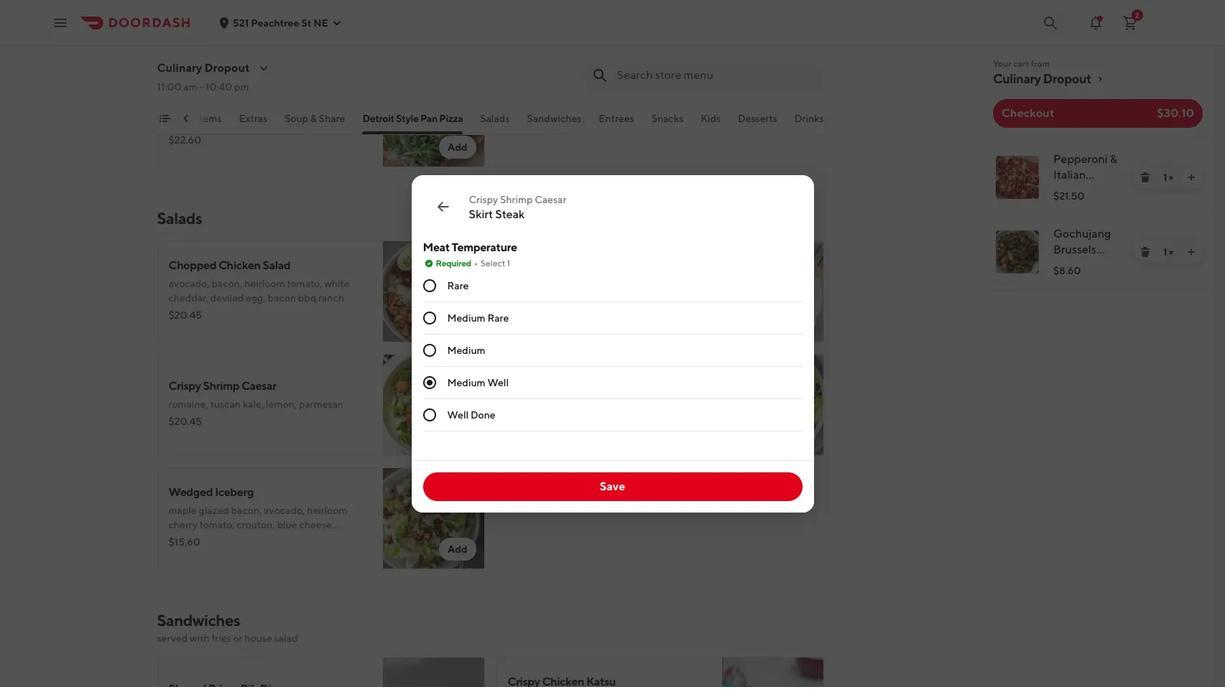 Task type: describe. For each thing, give the bounding box(es) containing it.
pepperoni & italian sausage pizza
[[1053, 152, 1117, 213]]

butternut squash & kale image
[[722, 241, 824, 343]]

cheap house salad buttermilk ranch
[[508, 379, 606, 410]]

mulberry,
[[544, 292, 587, 304]]

popular items
[[158, 113, 222, 124]]

romaine,
[[168, 399, 208, 410]]

drinks
[[795, 113, 824, 124]]

chicken
[[218, 259, 261, 272]]

house
[[245, 633, 272, 645]]

cheese pizza image
[[383, 0, 485, 54]]

detroit style pan pizza
[[362, 113, 463, 124]]

list containing pepperoni & italian sausage pizza
[[981, 139, 1214, 290]]

add for black truffle mushroom pizza
[[448, 142, 467, 153]]

save
[[600, 480, 625, 493]]

truffle
[[198, 83, 232, 97]]

pan
[[420, 113, 437, 124]]

pizza for mushroom
[[291, 83, 318, 97]]

cheese
[[299, 519, 332, 531]]

back image
[[434, 198, 452, 215]]

-
[[199, 81, 204, 93]]

• select 1
[[474, 258, 510, 268]]

1 × for gochujang brussels sprouts
[[1163, 246, 1173, 258]]

11:00
[[157, 81, 181, 93]]

& inside butternut squash & kale bartlett pear, ancient grains, date, pistachio, toasted mulberry, white cheddar, maple tahini vinaigrette
[[599, 259, 606, 272]]

10:40
[[206, 81, 232, 93]]

open menu image
[[52, 14, 69, 31]]

italian
[[1053, 168, 1086, 182]]

0 horizontal spatial dropout
[[204, 61, 250, 75]]

remove item from cart image for gochujang brussels sprouts
[[1140, 246, 1151, 258]]

medium for medium
[[447, 345, 485, 356]]

shaved prime rib dip image
[[383, 657, 485, 688]]

Medium Rare radio
[[423, 311, 436, 324]]

fries
[[212, 633, 231, 645]]

1 inside meat temperature group
[[507, 258, 510, 268]]

0 horizontal spatial culinary
[[157, 61, 202, 75]]

avocado, inside chopped chicken salad avocado, bacon, heirloom tomato, white cheddar, deviled egg, bacon bbq ranch $20.45
[[168, 278, 210, 290]]

scroll menu navigation left image
[[180, 113, 191, 124]]

desserts button
[[738, 111, 777, 134]]

$30.10
[[1157, 106, 1194, 120]]

salads button
[[480, 111, 510, 134]]

butternut squash & kale bartlett pear, ancient grains, date, pistachio, toasted mulberry, white cheddar, maple tahini vinaigrette
[[508, 259, 706, 318]]

peachtree
[[251, 17, 299, 28]]

or
[[233, 633, 242, 645]]

pizza inside pepperoni & italian sausage pizza
[[1053, 200, 1081, 213]]

Item Search search field
[[617, 68, 812, 83]]

sprouts
[[1053, 259, 1094, 272]]

add for crispy shrimp caesar
[[448, 430, 467, 442]]

temperature
[[452, 240, 517, 254]]

& for soup
[[310, 113, 317, 124]]

house
[[543, 379, 576, 393]]

shrimp for tuscan
[[203, 379, 239, 393]]

add button for chopped chicken salad
[[439, 311, 476, 334]]

remove item from cart image for pepperoni & italian sausage pizza
[[1140, 172, 1151, 183]]

crispy shrimp caesar skirt steak
[[469, 194, 566, 221]]

medium for medium rare
[[447, 312, 485, 324]]

ne
[[314, 17, 328, 28]]

crispy for romaine,
[[168, 379, 201, 393]]

Rare radio
[[423, 279, 436, 292]]

style
[[396, 113, 419, 124]]

0 horizontal spatial well
[[447, 409, 469, 421]]

1 horizontal spatial salads
[[480, 113, 510, 124]]

sandwiches for sandwiches served with fries or house salad
[[157, 611, 240, 630]]

served
[[157, 633, 188, 645]]

1 for pepperoni & italian sausage pizza
[[1163, 172, 1167, 183]]

meat
[[423, 240, 450, 254]]

egg,
[[246, 292, 266, 304]]

notification bell image
[[1087, 14, 1104, 31]]

st
[[301, 17, 311, 28]]

salad for chopped chicken salad
[[263, 259, 290, 272]]

parmesan
[[299, 399, 344, 410]]

meat temperature
[[423, 240, 517, 254]]

well done
[[447, 409, 496, 421]]

kale,
[[243, 399, 264, 410]]

caesar for steak
[[535, 194, 566, 205]]

desserts
[[738, 113, 777, 124]]

toasted
[[508, 292, 542, 304]]

save button
[[423, 472, 802, 501]]

lemon,
[[266, 399, 297, 410]]

caesar for tuscan
[[241, 379, 276, 393]]

$22.60
[[168, 134, 201, 146]]

521
[[233, 17, 249, 28]]

$20.45 inside crispy shrimp caesar romaine, tuscan kale, lemon, parmesan $20.45
[[168, 416, 202, 428]]

crispy for skirt
[[469, 194, 498, 205]]

bbq
[[298, 292, 316, 304]]

from
[[1031, 58, 1050, 69]]

chopped chicken salad image
[[383, 241, 485, 343]]

$21.50
[[1053, 190, 1085, 202]]

wedged iceberg maple glazed bacon, avocado, heirloom cherry tomato, crouton, blue cheese dressing
[[168, 486, 348, 545]]

2
[[1135, 10, 1139, 19]]

your cart from
[[993, 58, 1050, 69]]

add for cheap house salad
[[787, 430, 807, 442]]

tuscan
[[210, 399, 241, 410]]

required
[[436, 258, 471, 268]]

salad for cheap house salad
[[578, 379, 606, 393]]

checkout
[[1002, 106, 1054, 120]]

crispy shrimp caesar image
[[383, 354, 485, 456]]

wedged
[[168, 486, 213, 499]]

heirloom inside wedged iceberg maple glazed bacon, avocado, heirloom cherry tomato, crouton, blue cheese dressing
[[307, 505, 348, 517]]

cheap
[[508, 379, 541, 393]]

0 horizontal spatial rare
[[447, 280, 469, 291]]

medium well
[[447, 377, 509, 388]]

pm
[[234, 81, 249, 93]]

add button for crispy shrimp caesar
[[439, 425, 476, 448]]

mushroom
[[234, 83, 289, 97]]

2 button
[[1116, 8, 1145, 37]]

sandwiches button
[[527, 111, 582, 134]]

1 vertical spatial rare
[[487, 312, 509, 324]]

crispy shrimp caesar romaine, tuscan kale, lemon, parmesan $20.45
[[168, 379, 344, 428]]

& for pepperoni
[[1110, 152, 1117, 166]]

butternut
[[508, 259, 558, 272]]

grains,
[[605, 278, 635, 290]]

521 peachtree st ne button
[[218, 17, 343, 28]]

1 $20.45 from the top
[[168, 21, 202, 32]]

snacks button
[[651, 111, 683, 134]]

medium for medium well
[[447, 377, 485, 388]]

soup & share
[[285, 113, 345, 124]]

1 horizontal spatial pepperoni & italian sausage pizza image
[[996, 156, 1039, 199]]

extras
[[239, 113, 267, 124]]

sausage
[[1053, 184, 1097, 198]]

11:00 am - 10:40 pm
[[157, 81, 249, 93]]



Task type: vqa. For each thing, say whether or not it's contained in the screenshot.
back Icon at the top left of page
yes



Task type: locate. For each thing, give the bounding box(es) containing it.
pear,
[[544, 278, 567, 290]]

bacon, up the deviled
[[212, 278, 242, 290]]

2 remove item from cart image from the top
[[1140, 246, 1151, 258]]

2 medium from the top
[[447, 345, 485, 356]]

remove item from cart image
[[1140, 172, 1151, 183], [1140, 246, 1151, 258]]

dialog containing skirt steak
[[411, 175, 814, 513]]

0 vertical spatial heirloom
[[244, 278, 285, 290]]

add
[[448, 142, 467, 153], [448, 317, 467, 328], [448, 430, 467, 442], [787, 430, 807, 442], [448, 544, 467, 555]]

0 horizontal spatial avocado,
[[168, 278, 210, 290]]

$20.45 down romaine,
[[168, 416, 202, 428]]

add for chopped chicken salad
[[448, 317, 467, 328]]

pizza right pan
[[439, 113, 463, 124]]

1 × left add one to cart icon
[[1163, 246, 1173, 258]]

521 peachtree st ne
[[233, 17, 328, 28]]

black
[[168, 83, 196, 97]]

salads left the sandwiches button
[[480, 113, 510, 124]]

shrimp up "tuscan"
[[203, 379, 239, 393]]

$15.60
[[168, 537, 200, 548]]

detroit
[[362, 113, 394, 124]]

0 horizontal spatial pepperoni & italian sausage pizza image
[[722, 0, 824, 54]]

soup & share button
[[285, 111, 345, 134]]

done
[[471, 409, 496, 421]]

avocado, inside wedged iceberg maple glazed bacon, avocado, heirloom cherry tomato, crouton, blue cheese dressing
[[264, 505, 305, 517]]

culinary dropout down from
[[993, 71, 1091, 86]]

1 horizontal spatial tomato,
[[287, 278, 322, 290]]

ranch down house at left
[[557, 399, 583, 410]]

1 vertical spatial avocado,
[[264, 505, 305, 517]]

2 vertical spatial &
[[599, 259, 606, 272]]

shrimp up steak
[[500, 194, 533, 205]]

1 horizontal spatial rare
[[487, 312, 509, 324]]

gochujang brussels sprouts $8.60
[[1053, 227, 1111, 277]]

entrees button
[[599, 111, 634, 134]]

2 vertical spatial pizza
[[1053, 200, 1081, 213]]

& inside 'soup & share' button
[[310, 113, 317, 124]]

ranch inside cheap house salad buttermilk ranch
[[557, 399, 583, 410]]

crispy up romaine,
[[168, 379, 201, 393]]

0 horizontal spatial shrimp
[[203, 379, 239, 393]]

1 right select
[[507, 258, 510, 268]]

0 horizontal spatial salad
[[263, 259, 290, 272]]

3 medium from the top
[[447, 377, 485, 388]]

sandwiches right the salads button
[[527, 113, 582, 124]]

shrimp inside 'crispy shrimp caesar skirt steak'
[[500, 194, 533, 205]]

0 horizontal spatial pizza
[[291, 83, 318, 97]]

ranch right bbq
[[318, 292, 344, 304]]

shrimp for steak
[[500, 194, 533, 205]]

1 medium from the top
[[447, 312, 485, 324]]

× left add one to cart icon
[[1169, 246, 1173, 258]]

bacon, up crouton,
[[231, 505, 262, 517]]

0 vertical spatial ×
[[1169, 172, 1173, 183]]

cheddar, down chopped
[[168, 292, 208, 304]]

black truffle mushroom pizza image
[[383, 65, 485, 167]]

kids button
[[701, 111, 721, 134]]

2 horizontal spatial pizza
[[1053, 200, 1081, 213]]

share
[[319, 113, 345, 124]]

1 vertical spatial sandwiches
[[157, 611, 240, 630]]

1 vertical spatial ranch
[[557, 399, 583, 410]]

snacks
[[651, 113, 683, 124]]

1 horizontal spatial white
[[589, 292, 614, 304]]

1 × left add one to cart image in the top right of the page
[[1163, 172, 1173, 183]]

1 left add one to cart icon
[[1163, 246, 1167, 258]]

0 vertical spatial salads
[[480, 113, 510, 124]]

cheddar, inside butternut squash & kale bartlett pear, ancient grains, date, pistachio, toasted mulberry, white cheddar, maple tahini vinaigrette
[[616, 292, 656, 304]]

chopped chicken salad avocado, bacon, heirloom tomato, white cheddar, deviled egg, bacon bbq ranch $20.45
[[168, 259, 350, 321]]

1 vertical spatial heirloom
[[307, 505, 348, 517]]

remove item from cart image left add one to cart image in the top right of the page
[[1140, 172, 1151, 183]]

0 vertical spatial sandwiches
[[527, 113, 582, 124]]

pizza down sausage in the right of the page
[[1053, 200, 1081, 213]]

add for wedged iceberg
[[448, 544, 467, 555]]

salad right house at left
[[578, 379, 606, 393]]

cheddar, inside chopped chicken salad avocado, bacon, heirloom tomato, white cheddar, deviled egg, bacon bbq ranch $20.45
[[168, 292, 208, 304]]

1 horizontal spatial avocado,
[[264, 505, 305, 517]]

0 vertical spatial well
[[487, 377, 509, 388]]

bacon, for iceberg
[[231, 505, 262, 517]]

0 vertical spatial pizza
[[291, 83, 318, 97]]

0 horizontal spatial cheddar,
[[168, 292, 208, 304]]

1 vertical spatial medium
[[447, 345, 485, 356]]

$8.60
[[1053, 265, 1081, 277]]

medium up well done
[[447, 377, 485, 388]]

soup
[[285, 113, 308, 124]]

crispy inside crispy shrimp caesar romaine, tuscan kale, lemon, parmesan $20.45
[[168, 379, 201, 393]]

add button for wedged iceberg
[[439, 538, 476, 561]]

dropout up 10:40
[[204, 61, 250, 75]]

1 × for pepperoni & italian sausage pizza
[[1163, 172, 1173, 183]]

culinary down cart
[[993, 71, 1041, 86]]

salad inside chopped chicken salad avocado, bacon, heirloom tomato, white cheddar, deviled egg, bacon bbq ranch $20.45
[[263, 259, 290, 272]]

1 horizontal spatial culinary
[[993, 71, 1041, 86]]

1 cheddar, from the left
[[168, 292, 208, 304]]

$17.20
[[508, 310, 537, 321]]

0 horizontal spatial crispy
[[168, 379, 201, 393]]

sandwiches for sandwiches
[[527, 113, 582, 124]]

tomato, inside wedged iceberg maple glazed bacon, avocado, heirloom cherry tomato, crouton, blue cheese dressing
[[199, 519, 235, 531]]

caesar
[[535, 194, 566, 205], [241, 379, 276, 393]]

1 horizontal spatial caesar
[[535, 194, 566, 205]]

crispy up skirt
[[469, 194, 498, 205]]

× left add one to cart image in the top right of the page
[[1169, 172, 1173, 183]]

& right pepperoni
[[1110, 152, 1117, 166]]

salads up chopped
[[157, 209, 202, 228]]

bacon
[[268, 292, 296, 304]]

1 horizontal spatial culinary dropout
[[993, 71, 1091, 86]]

well left done
[[447, 409, 469, 421]]

2 horizontal spatial &
[[1110, 152, 1117, 166]]

1 vertical spatial bacon,
[[231, 505, 262, 517]]

0 vertical spatial bacon,
[[212, 278, 242, 290]]

rare down the toasted
[[487, 312, 509, 324]]

2 × from the top
[[1169, 246, 1173, 258]]

cheddar, down the date,
[[616, 292, 656, 304]]

vinaigrette
[[536, 307, 585, 318]]

0 horizontal spatial heirloom
[[244, 278, 285, 290]]

squash
[[560, 259, 597, 272]]

0 vertical spatial crispy
[[469, 194, 498, 205]]

1 left add one to cart image in the top right of the page
[[1163, 172, 1167, 183]]

1 horizontal spatial maple
[[658, 292, 686, 304]]

$20.45 down chopped
[[168, 310, 202, 321]]

medium right medium rare option
[[447, 312, 485, 324]]

pepperoni
[[1053, 152, 1108, 166]]

0 horizontal spatial maple
[[168, 505, 197, 517]]

extras button
[[239, 111, 267, 134]]

1 1 × from the top
[[1163, 172, 1173, 183]]

well up done
[[487, 377, 509, 388]]

$20.45 inside chopped chicken salad avocado, bacon, heirloom tomato, white cheddar, deviled egg, bacon bbq ranch $20.45
[[168, 310, 202, 321]]

glazed
[[199, 505, 229, 517]]

& left kale
[[599, 259, 606, 272]]

avocado, down chopped
[[168, 278, 210, 290]]

pizza inside black truffle mushroom pizza smoked onion alfredo, mozzarella cheese, arugula $22.60
[[291, 83, 318, 97]]

rare
[[447, 280, 469, 291], [487, 312, 509, 324]]

medium up the medium well
[[447, 345, 485, 356]]

skirt
[[469, 207, 493, 221]]

2 1 × from the top
[[1163, 246, 1173, 258]]

1 horizontal spatial &
[[599, 259, 606, 272]]

1 vertical spatial crispy
[[168, 379, 201, 393]]

1 horizontal spatial sandwiches
[[527, 113, 582, 124]]

0 horizontal spatial salads
[[157, 209, 202, 228]]

ancient
[[569, 278, 603, 290]]

sandwiches served with fries or house salad
[[157, 611, 298, 645]]

add button
[[439, 136, 476, 159], [439, 311, 476, 334], [439, 425, 476, 448], [778, 425, 815, 448], [439, 538, 476, 561]]

sandwiches inside sandwiches served with fries or house salad
[[157, 611, 240, 630]]

cheap house salad image
[[722, 354, 824, 456]]

meat temperature group
[[423, 240, 802, 431]]

1 horizontal spatial well
[[487, 377, 509, 388]]

shrimp inside crispy shrimp caesar romaine, tuscan kale, lemon, parmesan $20.45
[[203, 379, 239, 393]]

× for gochujang brussels sprouts
[[1169, 246, 1173, 258]]

bacon, inside chopped chicken salad avocado, bacon, heirloom tomato, white cheddar, deviled egg, bacon bbq ranch $20.45
[[212, 278, 242, 290]]

Well Done radio
[[423, 408, 436, 421]]

tomato,
[[287, 278, 322, 290], [199, 519, 235, 531]]

1 horizontal spatial shrimp
[[500, 194, 533, 205]]

ranch inside chopped chicken salad avocado, bacon, heirloom tomato, white cheddar, deviled egg, bacon bbq ranch $20.45
[[318, 292, 344, 304]]

date,
[[637, 278, 660, 290]]

0 vertical spatial white
[[324, 278, 350, 290]]

2 cheddar, from the left
[[616, 292, 656, 304]]

& right the soup
[[310, 113, 317, 124]]

0 vertical spatial remove item from cart image
[[1140, 172, 1151, 183]]

culinary dropout up 11:00 am - 10:40 pm
[[157, 61, 250, 75]]

0 horizontal spatial ranch
[[318, 292, 344, 304]]

add one to cart image
[[1186, 172, 1197, 183]]

3 $20.45 from the top
[[168, 416, 202, 428]]

kids
[[701, 113, 721, 124]]

dressing
[[168, 534, 207, 545]]

tomato, up bbq
[[287, 278, 322, 290]]

0 vertical spatial salad
[[263, 259, 290, 272]]

add button for cheap house salad
[[778, 425, 815, 448]]

1 × from the top
[[1169, 172, 1173, 183]]

popular
[[158, 113, 194, 124]]

1 vertical spatial pizza
[[439, 113, 463, 124]]

bacon, for chicken
[[212, 278, 242, 290]]

salad
[[274, 633, 298, 645]]

0 vertical spatial 1 ×
[[1163, 172, 1173, 183]]

maple inside wedged iceberg maple glazed bacon, avocado, heirloom cherry tomato, crouton, blue cheese dressing
[[168, 505, 197, 517]]

1 horizontal spatial salad
[[578, 379, 606, 393]]

1 vertical spatial shrimp
[[203, 379, 239, 393]]

culinary up 11:00
[[157, 61, 202, 75]]

sandwiches up with
[[157, 611, 240, 630]]

white inside butternut squash & kale bartlett pear, ancient grains, date, pistachio, toasted mulberry, white cheddar, maple tahini vinaigrette
[[589, 292, 614, 304]]

chopped
[[168, 259, 216, 272]]

maple inside butternut squash & kale bartlett pear, ancient grains, date, pistachio, toasted mulberry, white cheddar, maple tahini vinaigrette
[[658, 292, 686, 304]]

wedged iceberg image
[[383, 468, 485, 570]]

2 $20.45 from the top
[[168, 310, 202, 321]]

pizza for pan
[[439, 113, 463, 124]]

gochujang brussels sprouts image
[[996, 231, 1039, 274]]

remove item from cart image left add one to cart icon
[[1140, 246, 1151, 258]]

tomato, down glazed
[[199, 519, 235, 531]]

×
[[1169, 172, 1173, 183], [1169, 246, 1173, 258]]

caesar up kale,
[[241, 379, 276, 393]]

onion
[[206, 103, 232, 114]]

1 vertical spatial caesar
[[241, 379, 276, 393]]

white
[[324, 278, 350, 290], [589, 292, 614, 304]]

buttermilk
[[508, 399, 555, 410]]

caesar up butternut
[[535, 194, 566, 205]]

Medium radio
[[423, 344, 436, 357]]

0 vertical spatial caesar
[[535, 194, 566, 205]]

1 vertical spatial $20.45
[[168, 310, 202, 321]]

2 items, open order cart image
[[1122, 14, 1139, 31]]

1 vertical spatial well
[[447, 409, 469, 421]]

0 vertical spatial medium
[[447, 312, 485, 324]]

tomato, inside chopped chicken salad avocado, bacon, heirloom tomato, white cheddar, deviled egg, bacon bbq ranch $20.45
[[287, 278, 322, 290]]

dropout down from
[[1043, 71, 1091, 86]]

1 vertical spatial remove item from cart image
[[1140, 246, 1151, 258]]

0 horizontal spatial tomato,
[[199, 519, 235, 531]]

add button for black truffle mushroom pizza
[[439, 136, 476, 159]]

1 vertical spatial ×
[[1169, 246, 1173, 258]]

& inside pepperoni & italian sausage pizza
[[1110, 152, 1117, 166]]

deviled
[[210, 292, 244, 304]]

add one to cart image
[[1186, 246, 1197, 258]]

dialog
[[411, 175, 814, 513]]

2 vertical spatial medium
[[447, 377, 485, 388]]

0 vertical spatial avocado,
[[168, 278, 210, 290]]

1 vertical spatial white
[[589, 292, 614, 304]]

your
[[993, 58, 1012, 69]]

1 horizontal spatial heirloom
[[307, 505, 348, 517]]

smoked
[[168, 103, 204, 114]]

0 vertical spatial ranch
[[318, 292, 344, 304]]

tahini
[[508, 307, 534, 318]]

0 vertical spatial shrimp
[[500, 194, 533, 205]]

cheese,
[[322, 103, 357, 114]]

0 vertical spatial rare
[[447, 280, 469, 291]]

0 horizontal spatial sandwiches
[[157, 611, 240, 630]]

1 vertical spatial tomato,
[[199, 519, 235, 531]]

0 vertical spatial $20.45
[[168, 21, 202, 32]]

maple
[[658, 292, 686, 304], [168, 505, 197, 517]]

1 horizontal spatial dropout
[[1043, 71, 1091, 86]]

avocado,
[[168, 278, 210, 290], [264, 505, 305, 517]]

0 vertical spatial &
[[310, 113, 317, 124]]

heirloom up egg,
[[244, 278, 285, 290]]

1 vertical spatial salads
[[157, 209, 202, 228]]

Medium Well radio
[[423, 376, 436, 389]]

rare down 'required'
[[447, 280, 469, 291]]

pizza up the mozzarella
[[291, 83, 318, 97]]

1 horizontal spatial ranch
[[557, 399, 583, 410]]

crispy chicken katsu image
[[722, 657, 824, 688]]

1 vertical spatial pepperoni & italian sausage pizza image
[[996, 156, 1039, 199]]

0 horizontal spatial white
[[324, 278, 350, 290]]

0 vertical spatial tomato,
[[287, 278, 322, 290]]

alfredo,
[[234, 103, 269, 114]]

medium
[[447, 312, 485, 324], [447, 345, 485, 356], [447, 377, 485, 388]]

maple down pistachio,
[[658, 292, 686, 304]]

mozzarella
[[271, 103, 320, 114]]

1 vertical spatial maple
[[168, 505, 197, 517]]

caesar inside 'crispy shrimp caesar skirt steak'
[[535, 194, 566, 205]]

heirloom up cheese at the bottom
[[307, 505, 348, 517]]

avocado, up blue
[[264, 505, 305, 517]]

black truffle mushroom pizza smoked onion alfredo, mozzarella cheese, arugula $22.60
[[168, 83, 357, 146]]

bacon, inside wedged iceberg maple glazed bacon, avocado, heirloom cherry tomato, crouton, blue cheese dressing
[[231, 505, 262, 517]]

1 vertical spatial 1 ×
[[1163, 246, 1173, 258]]

white inside chopped chicken salad avocado, bacon, heirloom tomato, white cheddar, deviled egg, bacon bbq ranch $20.45
[[324, 278, 350, 290]]

1 vertical spatial &
[[1110, 152, 1117, 166]]

salads
[[480, 113, 510, 124], [157, 209, 202, 228]]

salad inside cheap house salad buttermilk ranch
[[578, 379, 606, 393]]

0 vertical spatial pepperoni & italian sausage pizza image
[[722, 0, 824, 54]]

kale
[[608, 259, 631, 272]]

pepperoni & italian sausage pizza image
[[722, 0, 824, 54], [996, 156, 1039, 199]]

1 remove item from cart image from the top
[[1140, 172, 1151, 183]]

× for pepperoni & italian sausage pizza
[[1169, 172, 1173, 183]]

heirloom inside chopped chicken salad avocado, bacon, heirloom tomato, white cheddar, deviled egg, bacon bbq ranch $20.45
[[244, 278, 285, 290]]

2 vertical spatial $20.45
[[168, 416, 202, 428]]

with
[[190, 633, 210, 645]]

1 for gochujang brussels sprouts
[[1163, 246, 1167, 258]]

1 horizontal spatial crispy
[[469, 194, 498, 205]]

bartlett
[[508, 278, 542, 290]]

maple up cherry
[[168, 505, 197, 517]]

0 horizontal spatial caesar
[[241, 379, 276, 393]]

1 vertical spatial salad
[[578, 379, 606, 393]]

0 horizontal spatial &
[[310, 113, 317, 124]]

$20.45 left 521
[[168, 21, 202, 32]]

am
[[183, 81, 197, 93]]

select
[[481, 258, 505, 268]]

culinary dropout link
[[993, 70, 1203, 88]]

0 vertical spatial maple
[[658, 292, 686, 304]]

crispy inside 'crispy shrimp caesar skirt steak'
[[469, 194, 498, 205]]

list
[[981, 139, 1214, 290]]

1 horizontal spatial cheddar,
[[616, 292, 656, 304]]

$20.45
[[168, 21, 202, 32], [168, 310, 202, 321], [168, 416, 202, 428]]

1 horizontal spatial pizza
[[439, 113, 463, 124]]

caesar inside crispy shrimp caesar romaine, tuscan kale, lemon, parmesan $20.45
[[241, 379, 276, 393]]

0 horizontal spatial culinary dropout
[[157, 61, 250, 75]]

iceberg
[[215, 486, 254, 499]]

salad up bacon
[[263, 259, 290, 272]]



